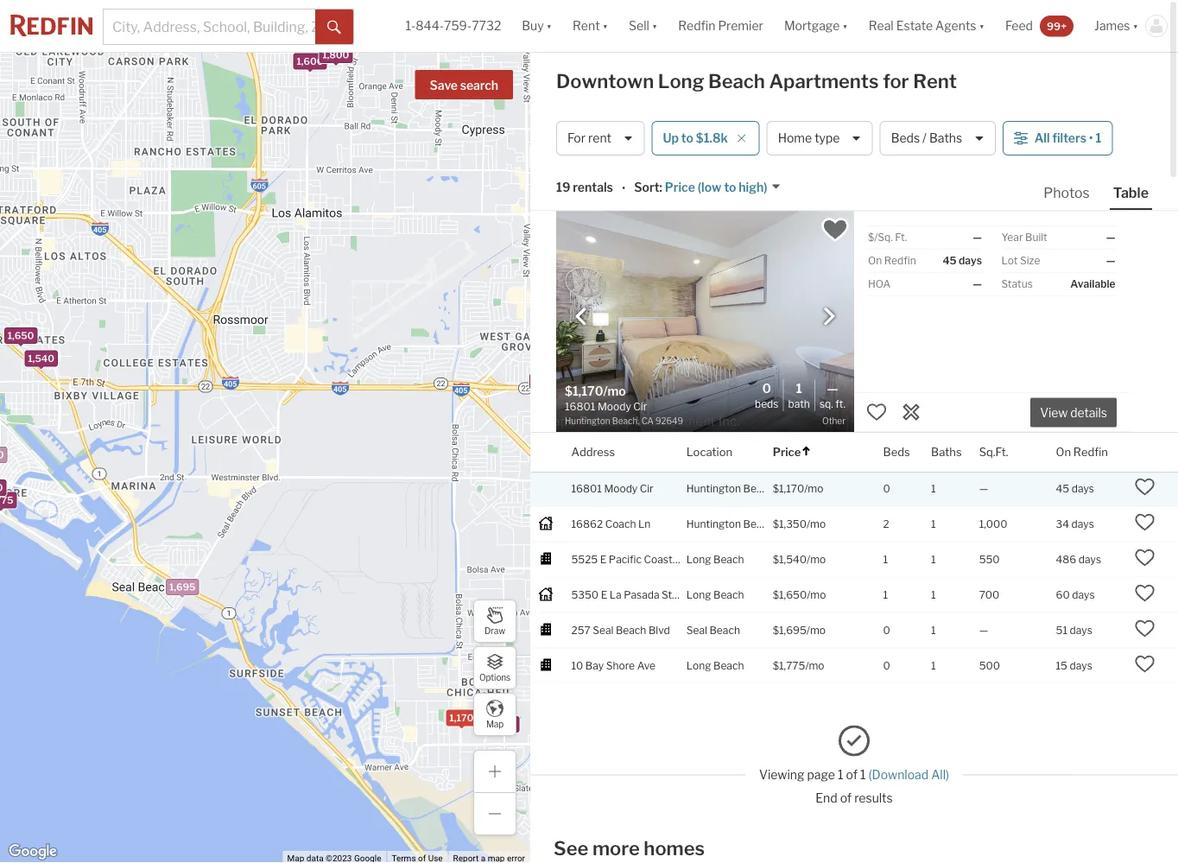 Task type: vqa. For each thing, say whether or not it's contained in the screenshot.
Nuys,
no



Task type: describe. For each thing, give the bounding box(es) containing it.
apartments
[[769, 70, 879, 93]]

save search button
[[415, 70, 513, 99]]

favorite this home image for 15 days
[[1135, 653, 1155, 674]]

$/sq. ft.
[[868, 231, 907, 244]]

(low
[[698, 180, 722, 195]]

viewing
[[759, 767, 805, 782]]

buy ▾ button
[[522, 0, 552, 52]]

e for 5525
[[600, 553, 607, 566]]

view details
[[1040, 405, 1107, 420]]

(download all) link
[[869, 767, 949, 782]]

home type
[[778, 131, 840, 145]]

City, Address, School, Building, ZIP search field
[[104, 10, 315, 44]]

$1,350
[[773, 518, 807, 530]]

0 horizontal spatial on redfin
[[868, 254, 916, 267]]

0 vertical spatial of
[[846, 767, 858, 782]]

(download
[[869, 767, 929, 782]]

beach up seal beach on the bottom right
[[714, 588, 744, 601]]

homes
[[644, 837, 705, 860]]

all filters • 1 button
[[1003, 121, 1113, 156]]

/mo down price button
[[804, 482, 824, 495]]

location
[[687, 445, 733, 459]]

beach left $1,695
[[710, 624, 740, 636]]

beach down seal beach on the bottom right
[[714, 659, 744, 672]]

0 inside 0 beds
[[762, 380, 771, 396]]

1 vertical spatial 45 days
[[1056, 482, 1095, 495]]

rent
[[588, 131, 612, 145]]

built
[[1025, 231, 1048, 244]]

huntington for huntington beach $1,170 /mo
[[687, 482, 741, 495]]

real estate agents ▾
[[869, 18, 985, 33]]

beds / baths button
[[880, 121, 996, 156]]

beach right hwy at bottom
[[714, 553, 744, 566]]

address
[[571, 445, 615, 459]]

beds button
[[883, 433, 910, 472]]

favorite this home image for 486 days
[[1135, 547, 1155, 568]]

0 horizontal spatial 45 days
[[943, 254, 982, 267]]

for rent
[[568, 131, 612, 145]]

• for 19 rentals •
[[622, 181, 626, 196]]

huntington for huntington beach $1,350 /mo
[[687, 518, 741, 530]]

1 vertical spatial beds
[[755, 397, 779, 410]]

sort
[[634, 180, 660, 195]]

photo of 16801 moody cir, huntington beach, ca 92649 image
[[556, 211, 854, 432]]

buy ▾ button
[[512, 0, 562, 52]]

5 ▾ from the left
[[979, 18, 985, 33]]

ave
[[637, 659, 656, 672]]

16862 coach ln
[[571, 518, 651, 530]]

submit search image
[[328, 21, 341, 34]]

▾ for mortgage ▾
[[843, 18, 848, 33]]

▾ for rent ▾
[[603, 18, 608, 33]]

1-844-759-7732
[[405, 18, 501, 33]]

$1,540
[[773, 553, 807, 566]]

moody
[[604, 482, 638, 495]]

feed
[[1006, 18, 1033, 33]]

see more homes
[[554, 837, 705, 860]]

st
[[662, 588, 672, 601]]

▾ for sell ▾
[[652, 18, 658, 33]]

0 for $1,775
[[883, 659, 890, 672]]

rent ▾ button
[[562, 0, 619, 52]]

photos
[[1044, 184, 1090, 201]]

save search
[[430, 78, 498, 93]]

beach down premier
[[708, 70, 765, 93]]

bay
[[586, 659, 604, 672]]

filters
[[1053, 131, 1087, 145]]

results
[[855, 791, 893, 806]]

257 seal beach blvd
[[571, 624, 670, 636]]

1,600
[[297, 56, 323, 67]]

size
[[1020, 254, 1040, 267]]

all filters • 1
[[1035, 131, 1102, 145]]

beach left blvd
[[616, 624, 647, 636]]

favorite this home image for 51 days
[[1135, 618, 1155, 639]]

price for price (low to high)
[[665, 180, 695, 195]]

/mo for $1,650
[[807, 588, 826, 601]]

257
[[571, 624, 591, 636]]

:
[[660, 180, 662, 195]]

1 seal from the left
[[593, 624, 614, 636]]

1-844-759-7732 link
[[405, 18, 501, 33]]

$1,775
[[773, 659, 805, 672]]

3 long beach from the top
[[687, 659, 744, 672]]

16801 moody cir
[[571, 482, 654, 495]]

days for $1,775
[[1070, 659, 1093, 672]]

real estate agents ▾ button
[[859, 0, 995, 52]]

1 inside the 1 bath
[[796, 380, 802, 396]]

on redfin button
[[1056, 433, 1108, 472]]

end
[[816, 791, 838, 806]]

0 horizontal spatial on
[[868, 254, 882, 267]]

table
[[1113, 184, 1149, 201]]

rent inside dropdown button
[[573, 18, 600, 33]]

favorite this home image for 34 days
[[1135, 512, 1155, 532]]

1 vertical spatial baths
[[931, 445, 962, 459]]

baths inside button
[[929, 131, 963, 145]]

e for 5350
[[601, 588, 607, 601]]

10
[[571, 659, 583, 672]]

1,788
[[533, 376, 559, 387]]

buy
[[522, 18, 544, 33]]

hwy
[[675, 553, 696, 566]]

unit
[[674, 588, 694, 601]]

sell ▾ button
[[629, 0, 658, 52]]

759-
[[444, 18, 472, 33]]

1,000
[[979, 518, 1008, 530]]

long for 5350 e la pasada st unit 2
[[687, 588, 711, 601]]

$/sq.
[[868, 231, 893, 244]]

5525
[[571, 553, 598, 566]]

previous button image
[[573, 308, 590, 325]]

shore
[[606, 659, 635, 672]]

favorite button checkbox
[[821, 215, 850, 244]]

700
[[979, 588, 1000, 601]]

redfin premier
[[678, 18, 764, 33]]

sell
[[629, 18, 649, 33]]

51
[[1056, 624, 1068, 636]]

james
[[1095, 18, 1130, 33]]

more
[[593, 837, 640, 860]]

downtown
[[556, 70, 654, 93]]

up
[[663, 131, 679, 145]]

favorite this home image for 60 days
[[1135, 583, 1155, 603]]

end of results
[[816, 791, 893, 806]]

550
[[979, 553, 1000, 566]]

486
[[1056, 553, 1077, 566]]

beds for beds / baths
[[891, 131, 920, 145]]

type
[[815, 131, 840, 145]]

19
[[556, 180, 570, 195]]



Task type: locate. For each thing, give the bounding box(es) containing it.
coast
[[644, 553, 673, 566]]

2
[[883, 518, 890, 530], [697, 588, 703, 601]]

• right filters
[[1089, 131, 1093, 145]]

1 vertical spatial price
[[773, 445, 801, 459]]

map region
[[0, 27, 703, 863]]

of up end of results
[[846, 767, 858, 782]]

1-
[[405, 18, 416, 33]]

/mo down $1,695 /mo
[[805, 659, 825, 672]]

5525 e pacific coast hwy
[[571, 553, 696, 566]]

beds / baths
[[891, 131, 963, 145]]

to right (low
[[724, 180, 736, 195]]

— inside — sq. ft.
[[827, 380, 839, 396]]

days right 34 at the bottom of the page
[[1072, 518, 1094, 530]]

draw button
[[473, 600, 517, 643]]

baths right /
[[929, 131, 963, 145]]

/mo up $1,540 /mo
[[807, 518, 826, 530]]

1 horizontal spatial 45 days
[[1056, 482, 1095, 495]]

on redfin
[[868, 254, 916, 267], [1056, 445, 1108, 459]]

seal right the 257
[[593, 624, 614, 636]]

1 horizontal spatial ft.
[[895, 231, 907, 244]]

6 ▾ from the left
[[1133, 18, 1139, 33]]

0 vertical spatial 2
[[883, 518, 890, 530]]

0 for $1,695
[[883, 624, 890, 636]]

days right 486
[[1079, 553, 1102, 566]]

ft. inside — sq. ft.
[[836, 397, 846, 410]]

0 vertical spatial favorite this home image
[[1135, 477, 1155, 497]]

486 days
[[1056, 553, 1102, 566]]

days right 60
[[1072, 588, 1095, 601]]

1 horizontal spatial on redfin
[[1056, 445, 1108, 459]]

1 horizontal spatial 2
[[883, 518, 890, 530]]

to
[[681, 131, 694, 145], [724, 180, 736, 195]]

1 horizontal spatial 45
[[1056, 482, 1070, 495]]

2 vertical spatial redfin
[[1074, 445, 1108, 459]]

0 horizontal spatial ft.
[[836, 397, 846, 410]]

500
[[979, 659, 1000, 672]]

2 huntington from the top
[[687, 518, 741, 530]]

sell ▾ button
[[619, 0, 668, 52]]

1 vertical spatial to
[[724, 180, 736, 195]]

2 vertical spatial beds
[[883, 445, 910, 459]]

$1.8k
[[696, 131, 728, 145]]

search
[[460, 78, 498, 93]]

/mo down $1,540 /mo
[[807, 588, 826, 601]]

long beach for hwy
[[687, 553, 744, 566]]

rent ▾
[[573, 18, 608, 33]]

0 horizontal spatial 2
[[697, 588, 703, 601]]

1 horizontal spatial rent
[[913, 70, 957, 93]]

price
[[665, 180, 695, 195], [773, 445, 801, 459]]

4 ▾ from the left
[[843, 18, 848, 33]]

long for 10 bay shore ave
[[687, 659, 711, 672]]

beds left /
[[891, 131, 920, 145]]

price right :
[[665, 180, 695, 195]]

next button image
[[821, 308, 838, 325]]

1,650
[[8, 330, 34, 341]]

long for 5525 e pacific coast hwy
[[687, 553, 711, 566]]

status
[[1002, 278, 1033, 290]]

e right 5525 on the bottom of the page
[[600, 553, 607, 566]]

remove up to $1.8k image
[[737, 133, 747, 143]]

beach down huntington beach $1,170 /mo
[[743, 518, 774, 530]]

•
[[1089, 131, 1093, 145], [622, 181, 626, 196]]

favorite this home image for 45 days
[[1135, 477, 1155, 497]]

long right the st at the right bottom of the page
[[687, 588, 711, 601]]

days for $1,540
[[1079, 553, 1102, 566]]

1 horizontal spatial redfin
[[884, 254, 916, 267]]

/mo up $1,650 /mo
[[807, 553, 826, 566]]

0 vertical spatial •
[[1089, 131, 1093, 145]]

2 seal from the left
[[687, 624, 707, 636]]

— sq. ft.
[[820, 380, 846, 410]]

45 up 34 at the bottom of the page
[[1056, 482, 1070, 495]]

34 days
[[1056, 518, 1094, 530]]

photos button
[[1040, 183, 1110, 208]]

e
[[600, 553, 607, 566], [601, 588, 607, 601]]

▾ for james ▾
[[1133, 18, 1139, 33]]

3 ▾ from the left
[[652, 18, 658, 33]]

on redfin down $/sq. ft. on the right top of page
[[868, 254, 916, 267]]

seal down unit on the bottom of the page
[[687, 624, 707, 636]]

15
[[1056, 659, 1068, 672]]

downtown long beach apartments for rent
[[556, 70, 957, 93]]

1,170
[[450, 712, 474, 723]]

1 horizontal spatial to
[[724, 180, 736, 195]]

0 vertical spatial 45
[[943, 254, 957, 267]]

options
[[479, 672, 511, 683]]

2 long beach from the top
[[687, 588, 744, 601]]

seal beach
[[687, 624, 740, 636]]

location button
[[687, 433, 733, 472]]

1 vertical spatial huntington
[[687, 518, 741, 530]]

days left the lot
[[959, 254, 982, 267]]

days right 51
[[1070, 624, 1093, 636]]

beds
[[891, 131, 920, 145], [755, 397, 779, 410], [883, 445, 910, 459]]

redfin inside "button"
[[678, 18, 716, 33]]

1 horizontal spatial seal
[[687, 624, 707, 636]]

1 horizontal spatial price
[[773, 445, 801, 459]]

baths button
[[931, 433, 962, 472]]

to right up
[[681, 131, 694, 145]]

save
[[430, 78, 458, 93]]

45 days left the lot
[[943, 254, 982, 267]]

1 horizontal spatial on
[[1056, 445, 1071, 459]]

/mo
[[804, 482, 824, 495], [807, 518, 826, 530], [807, 553, 826, 566], [807, 588, 826, 601], [807, 624, 826, 636], [805, 659, 825, 672]]

lot size
[[1002, 254, 1040, 267]]

favorite this home image right 60 days
[[1135, 583, 1155, 603]]

favorite button image
[[821, 215, 850, 244]]

beach up huntington beach $1,350 /mo
[[743, 482, 774, 495]]

redfin premier button
[[668, 0, 774, 52]]

0 vertical spatial ft.
[[895, 231, 907, 244]]

beds inside button
[[891, 131, 920, 145]]

1,800
[[323, 49, 349, 61]]

1 vertical spatial 2
[[697, 588, 703, 601]]

/mo for $1,540
[[807, 553, 826, 566]]

16862
[[571, 518, 603, 530]]

days up 34 days
[[1072, 482, 1095, 495]]

/mo for $1,695
[[807, 624, 826, 636]]

rent right buy ▾
[[573, 18, 600, 33]]

page
[[807, 767, 835, 782]]

rent ▾ button
[[573, 0, 608, 52]]

e left la on the bottom right
[[601, 588, 607, 601]]

45 left the lot
[[943, 254, 957, 267]]

on down the view
[[1056, 445, 1071, 459]]

0 vertical spatial redfin
[[678, 18, 716, 33]]

2 ▾ from the left
[[603, 18, 608, 33]]

huntington
[[687, 482, 741, 495], [687, 518, 741, 530]]

— up sq.
[[827, 380, 839, 396]]

$1,170
[[773, 482, 804, 495]]

1 vertical spatial on redfin
[[1056, 445, 1108, 459]]

1 vertical spatial 45
[[1056, 482, 1070, 495]]

0 vertical spatial e
[[600, 553, 607, 566]]

huntington down location button
[[687, 482, 741, 495]]

1 long beach from the top
[[687, 553, 744, 566]]

▾ right buy
[[547, 18, 552, 33]]

• for all filters • 1
[[1089, 131, 1093, 145]]

45
[[943, 254, 957, 267], [1056, 482, 1070, 495]]

baths left "sq.ft."
[[931, 445, 962, 459]]

0 vertical spatial rent
[[573, 18, 600, 33]]

— down the 700
[[979, 624, 988, 636]]

— left "year"
[[973, 231, 982, 244]]

$1,695
[[773, 624, 807, 636]]

▾ right sell
[[652, 18, 658, 33]]

beds for beds button
[[883, 445, 910, 459]]

rent right for at top
[[913, 70, 957, 93]]

blvd
[[649, 624, 670, 636]]

favorite this home image
[[866, 402, 887, 422], [1135, 512, 1155, 532], [1135, 583, 1155, 603], [1135, 618, 1155, 639], [1135, 653, 1155, 674]]

1 vertical spatial favorite this home image
[[1135, 547, 1155, 568]]

price (low to high)
[[665, 180, 768, 195]]

▾ right james
[[1133, 18, 1139, 33]]

0 vertical spatial 45 days
[[943, 254, 982, 267]]

• inside 19 rentals •
[[622, 181, 626, 196]]

2 vertical spatial long beach
[[687, 659, 744, 672]]

all)
[[931, 767, 949, 782]]

1 vertical spatial of
[[840, 791, 852, 806]]

0 horizontal spatial seal
[[593, 624, 614, 636]]

cir
[[640, 482, 654, 495]]

$1,540 /mo
[[773, 553, 826, 566]]

long beach for st
[[687, 588, 744, 601]]

51 days
[[1056, 624, 1093, 636]]

on up hoa
[[868, 254, 882, 267]]

—
[[973, 231, 982, 244], [1106, 231, 1116, 244], [1106, 254, 1116, 267], [973, 278, 982, 290], [827, 380, 839, 396], [979, 482, 988, 495], [979, 624, 988, 636]]

favorite this home image right 34 days
[[1135, 512, 1155, 532]]

▾ right agents on the top of page
[[979, 18, 985, 33]]

days for $1,170
[[1072, 482, 1095, 495]]

— left status on the right
[[973, 278, 982, 290]]

▾
[[547, 18, 552, 33], [603, 18, 608, 33], [652, 18, 658, 33], [843, 18, 848, 33], [979, 18, 985, 33], [1133, 18, 1139, 33]]

google image
[[4, 841, 61, 863]]

2 down beds button
[[883, 518, 890, 530]]

redfin down details
[[1074, 445, 1108, 459]]

for
[[883, 70, 909, 93]]

0 horizontal spatial to
[[681, 131, 694, 145]]

high)
[[739, 180, 768, 195]]

2 horizontal spatial redfin
[[1074, 445, 1108, 459]]

0 horizontal spatial 45
[[943, 254, 957, 267]]

favorite this home image
[[1135, 477, 1155, 497], [1135, 547, 1155, 568]]

1 ▾ from the left
[[547, 18, 552, 33]]

favorite this home image right 51 days
[[1135, 618, 1155, 639]]

/mo down $1,650 /mo
[[807, 624, 826, 636]]

5350
[[571, 588, 599, 601]]

viewing page 1 of 1 (download all)
[[759, 767, 949, 782]]

hoa
[[868, 278, 891, 290]]

$1,695 /mo
[[773, 624, 826, 636]]

long down seal beach on the bottom right
[[687, 659, 711, 672]]

1 vertical spatial e
[[601, 588, 607, 601]]

favorite this home image right 15 days
[[1135, 653, 1155, 674]]

0 horizontal spatial price
[[665, 180, 695, 195]]

redfin inside button
[[1074, 445, 1108, 459]]

details
[[1070, 405, 1107, 420]]

0 vertical spatial long beach
[[687, 553, 744, 566]]

1 vertical spatial ft.
[[836, 397, 846, 410]]

price button
[[773, 433, 811, 472]]

days for $1,350
[[1072, 518, 1094, 530]]

for rent button
[[556, 121, 645, 156]]

0 vertical spatial on redfin
[[868, 254, 916, 267]]

1 vertical spatial •
[[622, 181, 626, 196]]

up to $1.8k button
[[652, 121, 760, 156]]

1 vertical spatial long beach
[[687, 588, 744, 601]]

long up up
[[658, 70, 704, 93]]

7732
[[472, 18, 501, 33]]

0 horizontal spatial •
[[622, 181, 626, 196]]

— down table button
[[1106, 231, 1116, 244]]

▾ right mortgage
[[843, 18, 848, 33]]

price up the $1,170
[[773, 445, 801, 459]]

long beach up unit on the bottom of the page
[[687, 553, 744, 566]]

map
[[486, 719, 504, 729]]

year
[[1002, 231, 1023, 244]]

0 vertical spatial baths
[[929, 131, 963, 145]]

on inside on redfin button
[[1056, 445, 1071, 459]]

days for $1,650
[[1072, 588, 1095, 601]]

2 right unit on the bottom of the page
[[697, 588, 703, 601]]

0 for $1,170
[[883, 482, 890, 495]]

heading
[[565, 382, 705, 428]]

of right end
[[840, 791, 852, 806]]

la
[[610, 588, 622, 601]]

1 favorite this home image from the top
[[1135, 477, 1155, 497]]

see
[[554, 837, 589, 860]]

1,350
[[490, 719, 516, 730]]

on redfin down details
[[1056, 445, 1108, 459]]

up to $1.8k
[[663, 131, 728, 145]]

favorite this home image left 'x-out this home' image
[[866, 402, 887, 422]]

0 vertical spatial huntington
[[687, 482, 741, 495]]

sq.ft. button
[[979, 433, 1009, 472]]

days for $1,695
[[1070, 624, 1093, 636]]

— up available
[[1106, 254, 1116, 267]]

0 vertical spatial on
[[868, 254, 882, 267]]

0 vertical spatial to
[[681, 131, 694, 145]]

0 horizontal spatial redfin
[[678, 18, 716, 33]]

1 inside all filters • 1 button
[[1096, 131, 1102, 145]]

days right 15
[[1070, 659, 1093, 672]]

ft. right sq.
[[836, 397, 846, 410]]

beds down 'x-out this home' image
[[883, 445, 910, 459]]

x-out this home image
[[901, 402, 922, 422]]

redfin left premier
[[678, 18, 716, 33]]

view
[[1040, 405, 1068, 420]]

redfin
[[678, 18, 716, 33], [884, 254, 916, 267], [1074, 445, 1108, 459]]

0 vertical spatial beds
[[891, 131, 920, 145]]

▾ for buy ▾
[[547, 18, 552, 33]]

1 vertical spatial rent
[[913, 70, 957, 93]]

844-
[[416, 18, 444, 33]]

long up unit on the bottom of the page
[[687, 553, 711, 566]]

huntington up hwy at bottom
[[687, 518, 741, 530]]

ln
[[638, 518, 651, 530]]

/mo for $1,775
[[805, 659, 825, 672]]

45 days up 34 days
[[1056, 482, 1095, 495]]

ft. right $/sq.
[[895, 231, 907, 244]]

huntington beach $1,170 /mo
[[687, 482, 824, 495]]

1 vertical spatial on
[[1056, 445, 1071, 459]]

1 vertical spatial redfin
[[884, 254, 916, 267]]

19 rentals •
[[556, 180, 626, 196]]

long beach down seal beach on the bottom right
[[687, 659, 744, 672]]

beds left the bath
[[755, 397, 779, 410]]

real estate agents ▾ link
[[869, 0, 985, 52]]

▾ left sell
[[603, 18, 608, 33]]

long beach up seal beach on the bottom right
[[687, 588, 744, 601]]

0 vertical spatial price
[[665, 180, 695, 195]]

1,695
[[169, 582, 196, 593]]

long
[[658, 70, 704, 93], [687, 553, 711, 566], [687, 588, 711, 601], [687, 659, 711, 672]]

0 horizontal spatial rent
[[573, 18, 600, 33]]

• left 'sort'
[[622, 181, 626, 196]]

/
[[923, 131, 927, 145]]

redfin down $/sq. ft. on the right top of page
[[884, 254, 916, 267]]

james ▾
[[1095, 18, 1139, 33]]

• inside button
[[1089, 131, 1093, 145]]

1 horizontal spatial •
[[1089, 131, 1093, 145]]

price (low to high) button
[[662, 179, 781, 196]]

1 huntington from the top
[[687, 482, 741, 495]]

price for price
[[773, 445, 801, 459]]

2 favorite this home image from the top
[[1135, 547, 1155, 568]]

— up 1,000
[[979, 482, 988, 495]]



